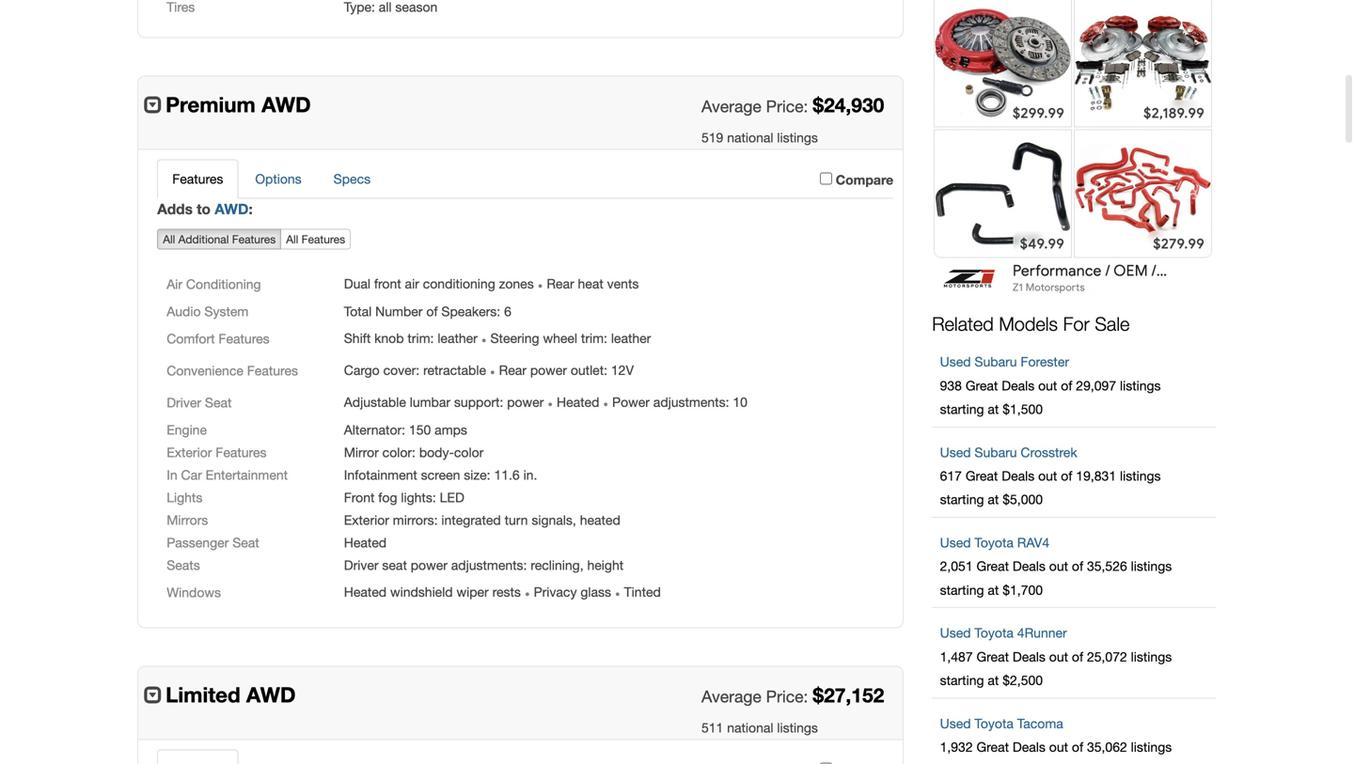 Task type: locate. For each thing, give the bounding box(es) containing it.
leather up the 12v
[[611, 331, 651, 346]]

driver
[[167, 395, 201, 411], [344, 558, 379, 573]]

great inside used toyota tacoma 1,932 great deals out of 35,062 listings starting at
[[977, 740, 1010, 756]]

of for used subaru forester
[[1062, 378, 1073, 394]]

driver left seat
[[344, 558, 379, 573]]

to
[[197, 200, 211, 218]]

features
[[172, 171, 223, 187], [232, 233, 276, 246], [302, 233, 345, 246], [219, 331, 270, 347], [247, 363, 298, 379], [216, 445, 267, 460]]

average up '519' on the top of page
[[702, 97, 762, 116]]

2 toyota from the top
[[975, 626, 1014, 641]]

great down used toyota 4runner
[[977, 650, 1010, 665]]

lights
[[167, 490, 203, 506]]

1 horizontal spatial trim:
[[581, 331, 608, 346]]

great inside 1,487 great deals out of 25,072 listings starting at
[[977, 650, 1010, 665]]

toyota left "4runner"
[[975, 626, 1014, 641]]

driver seat
[[167, 395, 232, 411]]

, left height
[[580, 558, 584, 573]]

rear inside the dual front air conditioning zones · rear heat vents
[[547, 276, 575, 292]]

for
[[1064, 313, 1090, 335]]

1 vertical spatial heated
[[344, 535, 387, 551]]

Compare checkbox
[[820, 172, 833, 185]]

great inside 938 great deals out of 29,097 listings starting at
[[966, 378, 999, 394]]

1,932
[[941, 740, 974, 756]]

out inside 617 great deals out of 19,831 listings starting at
[[1039, 469, 1058, 484]]

of inside used toyota tacoma 1,932 great deals out of 35,062 listings starting at
[[1073, 740, 1084, 756]]

average price: $27,152
[[702, 684, 885, 707]]

0 vertical spatial toyota
[[975, 535, 1014, 551]]

features for comfort features
[[219, 331, 270, 347]]

at
[[988, 402, 1000, 417], [988, 492, 1000, 508], [988, 583, 1000, 598], [988, 673, 1000, 689], [988, 764, 1000, 765]]

listings right 35,526
[[1132, 559, 1173, 575]]

1 horizontal spatial rear
[[547, 276, 575, 292]]

price: up '511 national listings'
[[767, 688, 809, 706]]

$5,000
[[1003, 492, 1044, 508]]

0 vertical spatial power
[[531, 363, 567, 378]]

out down 'tacoma'
[[1050, 740, 1069, 756]]

adjustable
[[344, 395, 406, 410]]

exterior for exterior mirrors: integrated turn signals , heated
[[344, 513, 389, 528]]

used subaru crosstrek
[[941, 445, 1078, 460]]

:
[[249, 200, 253, 218]]

great right 938
[[966, 378, 999, 394]]

of inside the 2,051 great deals out of 35,526 listings starting at
[[1073, 559, 1084, 575]]

power up adjustable lumbar support: power · heated · power adjustments: 10
[[531, 363, 567, 378]]

used toyota tacoma link
[[941, 716, 1064, 732]]

1 toyota from the top
[[975, 535, 1014, 551]]

size:
[[464, 467, 491, 483]]

driver for driver seat
[[167, 395, 201, 411]]

front
[[374, 276, 401, 292]]

1 horizontal spatial adjustments:
[[654, 395, 730, 410]]

of inside 938 great deals out of 29,097 listings starting at
[[1062, 378, 1073, 394]]

compare
[[836, 172, 894, 188]]

4 starting from the top
[[941, 673, 985, 689]]

heated down seat
[[344, 585, 387, 600]]

1 vertical spatial seat
[[233, 535, 259, 551]]

5 at from the top
[[988, 764, 1000, 765]]

2 national from the top
[[728, 721, 774, 736]]

used toyota tacoma 1,932 great deals out of 35,062 listings starting at
[[941, 716, 1173, 765]]

average inside average price: $24,930
[[702, 97, 762, 116]]

out
[[1039, 378, 1058, 394], [1039, 469, 1058, 484], [1050, 559, 1069, 575], [1050, 650, 1069, 665], [1050, 740, 1069, 756]]

starting inside used toyota tacoma 1,932 great deals out of 35,062 listings starting at
[[941, 764, 985, 765]]

1,487
[[941, 650, 974, 665]]

at inside 617 great deals out of 19,831 listings starting at
[[988, 492, 1000, 508]]

1 vertical spatial toyota
[[975, 626, 1014, 641]]

2 starting from the top
[[941, 492, 985, 508]]

1 horizontal spatial driver
[[344, 558, 379, 573]]

toyota left 'tacoma'
[[975, 716, 1014, 732]]

features for all features
[[302, 233, 345, 246]]

deals inside 938 great deals out of 29,097 listings starting at
[[1002, 378, 1035, 394]]

3 starting from the top
[[941, 583, 985, 598]]

price: inside average price: $27,152
[[767, 688, 809, 706]]

2 at from the top
[[988, 492, 1000, 508]]

deals down 'tacoma'
[[1013, 740, 1046, 756]]

additional
[[178, 233, 229, 246]]

3 toyota from the top
[[975, 716, 1014, 732]]

of for used toyota rav4
[[1073, 559, 1084, 575]]

2 average from the top
[[702, 688, 762, 706]]

seat down convenience
[[205, 395, 232, 411]]

out down forester on the right of the page
[[1039, 378, 1058, 394]]

tab panel
[[157, 199, 894, 609]]

0 horizontal spatial adjustments:
[[451, 558, 527, 573]]

forester
[[1021, 354, 1070, 370]]

starting for 617
[[941, 583, 985, 598]]

toyota for 1,487
[[975, 626, 1014, 641]]

trim: down total number of speakers: 6
[[408, 331, 434, 346]]

1 subaru from the top
[[975, 354, 1018, 370]]

0 vertical spatial heated
[[557, 395, 600, 410]]

features down comfort features
[[247, 363, 298, 379]]

all down adds
[[163, 233, 175, 246]]

2 vertical spatial toyota
[[975, 716, 1014, 732]]

power inside cargo cover: retractable · rear power outlet: 12v
[[531, 363, 567, 378]]

1 horizontal spatial seat
[[233, 535, 259, 551]]

related models for sale
[[933, 313, 1130, 335]]

tinted
[[624, 585, 661, 600]]

listings inside 938 great deals out of 29,097 listings starting at
[[1121, 378, 1162, 394]]

out for $1,700
[[1050, 650, 1069, 665]]

speakers:
[[442, 304, 501, 319]]

0 vertical spatial price:
[[767, 97, 809, 116]]

1 horizontal spatial all
[[286, 233, 299, 246]]

0 vertical spatial exterior
[[167, 445, 212, 460]]

0 vertical spatial rear
[[547, 276, 575, 292]]

1 vertical spatial average
[[702, 688, 762, 706]]

national right '519' on the top of page
[[728, 130, 774, 145]]

deals inside the 2,051 great deals out of 35,526 listings starting at
[[1013, 559, 1046, 575]]

seat for driver seat
[[205, 395, 232, 411]]

all down options link
[[286, 233, 299, 246]]

0 vertical spatial national
[[728, 130, 774, 145]]

body-
[[419, 445, 454, 460]]

starting inside 617 great deals out of 19,831 listings starting at
[[941, 492, 985, 508]]

adjustments: up heated windshield wiper rests · privacy glass · tinted
[[451, 558, 527, 573]]

front fog lights: led
[[344, 490, 465, 506]]

at left $1,700
[[988, 583, 1000, 598]]

0 horizontal spatial ,
[[573, 513, 577, 528]]

listings right 29,097
[[1121, 378, 1162, 394]]

cargo
[[344, 363, 380, 378]]

power inside adjustable lumbar support: power · heated · power adjustments: 10
[[507, 395, 544, 410]]

2 trim: from the left
[[581, 331, 608, 346]]

entertainment
[[206, 467, 288, 483]]

0 horizontal spatial all
[[163, 233, 175, 246]]

starting down 2,051
[[941, 583, 985, 598]]

0 vertical spatial driver
[[167, 395, 201, 411]]

tab list
[[157, 159, 894, 199], [157, 750, 894, 765]]

35,062
[[1088, 740, 1128, 756]]

awd right limited at the left
[[246, 682, 296, 708]]

2 all from the left
[[286, 233, 299, 246]]

alternator:
[[344, 422, 406, 438]]

1 all from the left
[[163, 233, 175, 246]]

price: for limited awd
[[767, 688, 809, 706]]

0 vertical spatial adjustments:
[[654, 395, 730, 410]]

deals up $2,500
[[1013, 650, 1046, 665]]

of left 25,072 on the bottom right of the page
[[1073, 650, 1084, 665]]

average up 511
[[702, 688, 762, 706]]

511
[[702, 721, 724, 736]]

features for convenience features
[[247, 363, 298, 379]]

2,051
[[941, 559, 974, 575]]

exterior down front
[[344, 513, 389, 528]]

used subaru crosstrek link
[[941, 445, 1078, 460]]

deals inside 617 great deals out of 19,831 listings starting at
[[1002, 469, 1035, 484]]

1 vertical spatial price:
[[767, 688, 809, 706]]

of left 29,097
[[1062, 378, 1073, 394]]

used for used toyota rav4
[[941, 626, 972, 641]]

0 horizontal spatial driver
[[167, 395, 201, 411]]

out for $1,500
[[1039, 469, 1058, 484]]

deals inside 1,487 great deals out of 25,072 listings starting at
[[1013, 650, 1046, 665]]

out inside the 2,051 great deals out of 35,526 listings starting at
[[1050, 559, 1069, 575]]

starting down 617
[[941, 492, 985, 508]]

out down the crosstrek
[[1039, 469, 1058, 484]]

price: up 519 national listings at right
[[767, 97, 809, 116]]

3 used from the top
[[941, 535, 972, 551]]

1 vertical spatial ,
[[580, 558, 584, 573]]

used up 1,932
[[941, 716, 972, 732]]

listings right 25,072 on the bottom right of the page
[[1132, 650, 1173, 665]]

1 vertical spatial national
[[728, 721, 774, 736]]

premium
[[166, 92, 256, 117]]

glass
[[581, 585, 612, 600]]

subaru down $1,500
[[975, 445, 1018, 460]]

1 horizontal spatial exterior
[[344, 513, 389, 528]]

out inside 1,487 great deals out of 25,072 listings starting at
[[1050, 650, 1069, 665]]

519
[[702, 130, 724, 145]]

national
[[728, 130, 774, 145], [728, 721, 774, 736]]

all features button
[[281, 229, 351, 250]]

mirror
[[344, 445, 379, 460]]

4 at from the top
[[988, 673, 1000, 689]]

1 vertical spatial subaru
[[975, 445, 1018, 460]]

features up entertainment on the bottom of the page
[[216, 445, 267, 460]]

used up 938
[[941, 354, 972, 370]]

used
[[941, 354, 972, 370], [941, 445, 972, 460], [941, 535, 972, 551], [941, 626, 972, 641], [941, 716, 972, 732]]

options link
[[240, 159, 317, 199]]

of left 35,526
[[1073, 559, 1084, 575]]

617 great deals out of 19,831 listings starting at
[[941, 469, 1162, 508]]

out down the rav4
[[1050, 559, 1069, 575]]

0 vertical spatial subaru
[[975, 354, 1018, 370]]

5 starting from the top
[[941, 764, 985, 765]]

5 used from the top
[[941, 716, 972, 732]]

driver up the engine
[[167, 395, 201, 411]]

rests
[[493, 585, 521, 600]]

12v
[[612, 363, 634, 378]]

at left $2,500
[[988, 673, 1000, 689]]

2 vertical spatial heated
[[344, 585, 387, 600]]

at inside the 2,051 great deals out of 35,526 listings starting at
[[988, 583, 1000, 598]]

1 vertical spatial rear
[[499, 363, 527, 378]]

deals for rav4
[[1013, 650, 1046, 665]]

2 leather from the left
[[611, 331, 651, 346]]

awd right to
[[215, 200, 249, 218]]

listings
[[778, 130, 819, 145], [1121, 378, 1162, 394], [1121, 469, 1162, 484], [1132, 559, 1173, 575], [1132, 650, 1173, 665], [778, 721, 819, 736], [1132, 740, 1173, 756]]

1 starting from the top
[[941, 402, 985, 417]]

power right support:
[[507, 395, 544, 410]]

· right rests
[[525, 581, 530, 605]]

seat
[[382, 558, 407, 573]]

at inside 938 great deals out of 29,097 listings starting at
[[988, 402, 1000, 417]]

1 at from the top
[[988, 402, 1000, 417]]

awd for limited
[[246, 682, 296, 708]]

of
[[427, 304, 438, 319], [1062, 378, 1073, 394], [1062, 469, 1073, 484], [1073, 559, 1084, 575], [1073, 650, 1084, 665], [1073, 740, 1084, 756]]

of left 35,062
[[1073, 740, 1084, 756]]

1 vertical spatial driver
[[344, 558, 379, 573]]

0 horizontal spatial seat
[[205, 395, 232, 411]]

0 horizontal spatial trim:
[[408, 331, 434, 346]]

1 vertical spatial power
[[507, 395, 544, 410]]

0 vertical spatial tab list
[[157, 159, 894, 199]]

at for $1,700
[[988, 673, 1000, 689]]

0 vertical spatial seat
[[205, 395, 232, 411]]

subaru for forester
[[975, 354, 1018, 370]]

features up to
[[172, 171, 223, 187]]

features up dual
[[302, 233, 345, 246]]

1 vertical spatial tab list
[[157, 750, 894, 765]]

$1,500
[[1003, 402, 1044, 417]]

air conditioning
[[167, 276, 261, 292]]

2 vertical spatial awd
[[246, 682, 296, 708]]

toyota left the rav4
[[975, 535, 1014, 551]]

starting inside the 2,051 great deals out of 35,526 listings starting at
[[941, 583, 985, 598]]

great inside the 2,051 great deals out of 35,526 listings starting at
[[977, 559, 1010, 575]]

listings right 35,062
[[1132, 740, 1173, 756]]

deals down the rav4
[[1013, 559, 1046, 575]]

· right glass
[[615, 581, 621, 605]]

of left 19,831
[[1062, 469, 1073, 484]]

trim:
[[408, 331, 434, 346], [581, 331, 608, 346]]

heat
[[578, 276, 604, 292]]

seats
[[167, 558, 200, 573]]

heated up seat
[[344, 535, 387, 551]]

at left $5,000
[[988, 492, 1000, 508]]

seat right passenger
[[233, 535, 259, 551]]

infotainment
[[344, 467, 418, 483]]

passenger
[[167, 535, 229, 551]]

starting down 1,932
[[941, 764, 985, 765]]

deals up $5,000
[[1002, 469, 1035, 484]]

used toyota rav4
[[941, 535, 1050, 551]]

at left $1,500
[[988, 402, 1000, 417]]

3 at from the top
[[988, 583, 1000, 598]]

heated windshield wiper rests · privacy glass · tinted
[[344, 581, 661, 605]]

heated down outlet:
[[557, 395, 600, 410]]

· left power
[[603, 391, 609, 415]]

wheel
[[543, 331, 578, 346]]

great for 2,051
[[977, 650, 1010, 665]]

· down wheel
[[548, 391, 553, 415]]

specs
[[334, 171, 371, 187]]

heated for heated
[[344, 535, 387, 551]]

used up 2,051
[[941, 535, 972, 551]]

4 used from the top
[[941, 626, 972, 641]]

2 vertical spatial power
[[411, 558, 448, 573]]

0 horizontal spatial rear
[[499, 363, 527, 378]]

2 subaru from the top
[[975, 445, 1018, 460]]

heated inside adjustable lumbar support: power · heated · power adjustments: 10
[[557, 395, 600, 410]]

great inside 617 great deals out of 19,831 listings starting at
[[966, 469, 999, 484]]

average for limited awd
[[702, 688, 762, 706]]

2 price: from the top
[[767, 688, 809, 706]]

convenience
[[167, 363, 244, 379]]

average
[[702, 97, 762, 116], [702, 688, 762, 706]]

deals for crosstrek
[[1013, 559, 1046, 575]]

led
[[440, 490, 465, 506]]

starting down the 1,487
[[941, 673, 985, 689]]

starting down 938
[[941, 402, 985, 417]]

retractable
[[424, 363, 486, 378]]

1 price: from the top
[[767, 97, 809, 116]]

listings right 19,831
[[1121, 469, 1162, 484]]

511 national listings
[[702, 721, 819, 736]]

at down used toyota tacoma link
[[988, 764, 1000, 765]]

of inside 617 great deals out of 19,831 listings starting at
[[1062, 469, 1073, 484]]

starting for 938
[[941, 492, 985, 508]]

exterior
[[167, 445, 212, 460], [344, 513, 389, 528]]

0 vertical spatial average
[[702, 97, 762, 116]]

at inside 1,487 great deals out of 25,072 listings starting at
[[988, 673, 1000, 689]]

1 horizontal spatial leather
[[611, 331, 651, 346]]

power up "windshield"
[[411, 558, 448, 573]]

rear down steering
[[499, 363, 527, 378]]

great down used toyota tacoma link
[[977, 740, 1010, 756]]

rear left heat
[[547, 276, 575, 292]]

· down speakers:
[[482, 327, 487, 351]]

$2,500
[[1003, 673, 1044, 689]]

all additional features
[[163, 233, 276, 246]]

mirrors
[[167, 513, 208, 528]]

average price: $24,930
[[702, 93, 885, 116]]

shift knob trim: leather · steering wheel trim: leather
[[344, 327, 651, 351]]

collapse down image
[[144, 686, 163, 705]]

1 used from the top
[[941, 354, 972, 370]]

adjustments: left "10"
[[654, 395, 730, 410]]

used inside used toyota tacoma 1,932 great deals out of 35,062 listings starting at
[[941, 716, 972, 732]]

all
[[163, 233, 175, 246], [286, 233, 299, 246]]

of inside 1,487 great deals out of 25,072 listings starting at
[[1073, 650, 1084, 665]]

1 national from the top
[[728, 130, 774, 145]]

leather down speakers:
[[438, 331, 478, 346]]

heated inside heated windshield wiper rests · privacy glass · tinted
[[344, 585, 387, 600]]

audio
[[167, 304, 201, 319]]

2 used from the top
[[941, 445, 972, 460]]

0 horizontal spatial leather
[[438, 331, 478, 346]]

1 vertical spatial exterior
[[344, 513, 389, 528]]

specs link
[[319, 159, 386, 199]]

price: inside average price: $24,930
[[767, 97, 809, 116]]

1 tab list from the top
[[157, 159, 894, 199]]

average inside average price: $27,152
[[702, 688, 762, 706]]

deals for forester
[[1002, 469, 1035, 484]]

· right the zones
[[538, 273, 543, 296]]

awd
[[262, 92, 311, 117], [215, 200, 249, 218], [246, 682, 296, 708]]

starting
[[941, 402, 985, 417], [941, 492, 985, 508], [941, 583, 985, 598], [941, 673, 985, 689], [941, 764, 985, 765]]

used up 617
[[941, 445, 972, 460]]

at for $5,000
[[988, 583, 1000, 598]]

infotainment screen size: 11.6 in.
[[344, 467, 538, 483]]

0 horizontal spatial exterior
[[167, 445, 212, 460]]

deals up $1,500
[[1002, 378, 1035, 394]]

toyota
[[975, 535, 1014, 551], [975, 626, 1014, 641], [975, 716, 1014, 732]]

, left heated
[[573, 513, 577, 528]]

used up the 1,487
[[941, 626, 972, 641]]

awd up options
[[262, 92, 311, 117]]

trim: up outlet:
[[581, 331, 608, 346]]

starting inside 1,487 great deals out of 25,072 listings starting at
[[941, 673, 985, 689]]

great right 617
[[966, 469, 999, 484]]

1 horizontal spatial ,
[[580, 558, 584, 573]]

national right 511
[[728, 721, 774, 736]]

0 vertical spatial ,
[[573, 513, 577, 528]]

out down "4runner"
[[1050, 650, 1069, 665]]

total
[[344, 304, 372, 319]]

0 vertical spatial awd
[[262, 92, 311, 117]]

exterior up car
[[167, 445, 212, 460]]

dual front air conditioning zones · rear heat vents
[[344, 273, 639, 296]]

limited
[[166, 682, 241, 708]]

listings inside the 2,051 great deals out of 35,526 listings starting at
[[1132, 559, 1173, 575]]

features down system at the top
[[219, 331, 270, 347]]

subaru left forester on the right of the page
[[975, 354, 1018, 370]]

great down used toyota rav4
[[977, 559, 1010, 575]]

1 average from the top
[[702, 97, 762, 116]]



Task type: vqa. For each thing, say whether or not it's contained in the screenshot.
Used Subaru Crosstrek link on the right
yes



Task type: describe. For each thing, give the bounding box(es) containing it.
alternator: 150 amps
[[344, 422, 468, 438]]

color:
[[383, 445, 416, 460]]

zones
[[499, 276, 534, 292]]

heated for heated windshield wiper rests · privacy glass · tinted
[[344, 585, 387, 600]]

heated
[[580, 513, 621, 528]]

, for integrated turn signals
[[573, 513, 577, 528]]

driver seat power adjustments: reclining , height
[[344, 558, 624, 573]]

used toyota 4runner link
[[941, 626, 1068, 641]]

2,051 great deals out of 35,526 listings starting at
[[941, 559, 1173, 598]]

$24,930
[[813, 93, 885, 116]]

$27,152
[[813, 684, 885, 707]]

deals inside used toyota tacoma 1,932 great deals out of 35,062 listings starting at
[[1013, 740, 1046, 756]]

of for used subaru crosstrek
[[1062, 469, 1073, 484]]

collapse down image
[[144, 95, 163, 114]]

fog
[[379, 490, 398, 506]]

1 vertical spatial awd
[[215, 200, 249, 218]]

used subaru forester
[[941, 354, 1070, 370]]

advertisement region
[[933, 0, 1215, 300]]

10
[[733, 395, 748, 410]]

engine
[[167, 422, 207, 438]]

national for premium awd
[[728, 130, 774, 145]]

all for all features
[[286, 233, 299, 246]]

used for used subaru forester
[[941, 445, 972, 460]]

1 vertical spatial adjustments:
[[451, 558, 527, 573]]

toyota for 2,051
[[975, 535, 1014, 551]]

938 great deals out of 29,097 listings starting at
[[941, 378, 1162, 417]]

awd link
[[215, 200, 249, 218]]

options
[[255, 171, 302, 187]]

exterior mirrors: integrated turn signals , heated
[[344, 513, 621, 528]]

used subaru forester link
[[941, 354, 1070, 370]]

1,487 great deals out of 25,072 listings starting at
[[941, 650, 1173, 689]]

listings down average price: $24,930 in the right top of the page
[[778, 130, 819, 145]]

features for exterior features
[[216, 445, 267, 460]]

of for used toyota 4runner
[[1073, 650, 1084, 665]]

rav4
[[1018, 535, 1050, 551]]

dual
[[344, 276, 371, 292]]

reclining
[[531, 558, 580, 573]]

all for all additional features
[[163, 233, 175, 246]]

listings down average price: $27,152
[[778, 721, 819, 736]]

adjustments: inside adjustable lumbar support: power · heated · power adjustments: 10
[[654, 395, 730, 410]]

steering
[[491, 331, 540, 346]]

conditioning
[[186, 276, 261, 292]]

in car entertainment
[[167, 467, 288, 483]]

in
[[167, 467, 177, 483]]

average for premium awd
[[702, 97, 762, 116]]

adjustable lumbar support: power · heated · power adjustments: 10
[[344, 391, 748, 415]]

great for 938
[[966, 469, 999, 484]]

windshield
[[390, 585, 453, 600]]

listings inside 1,487 great deals out of 25,072 listings starting at
[[1132, 650, 1173, 665]]

1 trim: from the left
[[408, 331, 434, 346]]

features link
[[157, 159, 238, 199]]

features down :
[[232, 233, 276, 246]]

tacoma
[[1018, 716, 1064, 732]]

listings inside 617 great deals out of 19,831 listings starting at
[[1121, 469, 1162, 484]]

listings inside used toyota tacoma 1,932 great deals out of 35,062 listings starting at
[[1132, 740, 1173, 756]]

vents
[[608, 276, 639, 292]]

lumbar
[[410, 395, 451, 410]]

national for limited awd
[[728, 721, 774, 736]]

· down shift knob trim: leather · steering wheel trim: leather
[[490, 359, 496, 383]]

4runner
[[1018, 626, 1068, 641]]

car
[[181, 467, 202, 483]]

system
[[205, 304, 249, 319]]

mirror color: body-color
[[344, 445, 484, 460]]

turn
[[505, 513, 528, 528]]

crosstrek
[[1021, 445, 1078, 460]]

at inside used toyota tacoma 1,932 great deals out of 35,062 listings starting at
[[988, 764, 1000, 765]]

price: for premium awd
[[767, 97, 809, 116]]

cargo cover: retractable · rear power outlet: 12v
[[344, 359, 634, 383]]

windows
[[167, 585, 221, 601]]

privacy
[[534, 585, 577, 600]]

seat for passenger seat
[[233, 535, 259, 551]]

rear inside cargo cover: retractable · rear power outlet: 12v
[[499, 363, 527, 378]]

cover:
[[384, 363, 420, 378]]

out inside used toyota tacoma 1,932 great deals out of 35,062 listings starting at
[[1050, 740, 1069, 756]]

at for $1,500
[[988, 492, 1000, 508]]

out inside 938 great deals out of 29,097 listings starting at
[[1039, 378, 1058, 394]]

of right number
[[427, 304, 438, 319]]

wiper
[[457, 585, 489, 600]]

tab list containing features
[[157, 159, 894, 199]]

toyota inside used toyota tacoma 1,932 great deals out of 35,062 listings starting at
[[975, 716, 1014, 732]]

25,072
[[1088, 650, 1128, 665]]

comfort
[[167, 331, 215, 347]]

$1,700
[[1003, 583, 1044, 598]]

driver for driver seat power adjustments: reclining , height
[[344, 558, 379, 573]]

, for reclining
[[580, 558, 584, 573]]

knob
[[375, 331, 404, 346]]

exterior for exterior features
[[167, 445, 212, 460]]

tab panel containing ·
[[157, 199, 894, 609]]

total number of speakers: 6
[[344, 304, 512, 319]]

subaru for crosstrek
[[975, 445, 1018, 460]]

used for used subaru crosstrek
[[941, 535, 972, 551]]

sale
[[1096, 313, 1130, 335]]

exterior features
[[167, 445, 267, 460]]

out for $5,000
[[1050, 559, 1069, 575]]

starting for 2,051
[[941, 673, 985, 689]]

150
[[409, 422, 431, 438]]

all features
[[286, 233, 345, 246]]

starting inside 938 great deals out of 29,097 listings starting at
[[941, 402, 985, 417]]

height
[[588, 558, 624, 573]]

used toyota 4runner
[[941, 626, 1068, 641]]

awd for premium
[[262, 92, 311, 117]]

support:
[[454, 395, 504, 410]]

integrated
[[442, 513, 501, 528]]

617
[[941, 469, 963, 484]]

shift
[[344, 331, 371, 346]]

related
[[933, 313, 994, 335]]

1 leather from the left
[[438, 331, 478, 346]]

number
[[376, 304, 423, 319]]

29,097
[[1077, 378, 1117, 394]]

11.6
[[494, 467, 520, 483]]

comfort features
[[167, 331, 270, 347]]

great for 617
[[977, 559, 1010, 575]]

outlet:
[[571, 363, 608, 378]]

used toyota rav4 link
[[941, 535, 1050, 551]]

audio system
[[167, 304, 249, 319]]

all additional features button
[[157, 229, 282, 250]]

signals
[[532, 513, 573, 528]]

2 tab list from the top
[[157, 750, 894, 765]]

features inside tab list
[[172, 171, 223, 187]]

conditioning
[[423, 276, 496, 292]]

in.
[[524, 467, 538, 483]]

lights:
[[401, 490, 436, 506]]



